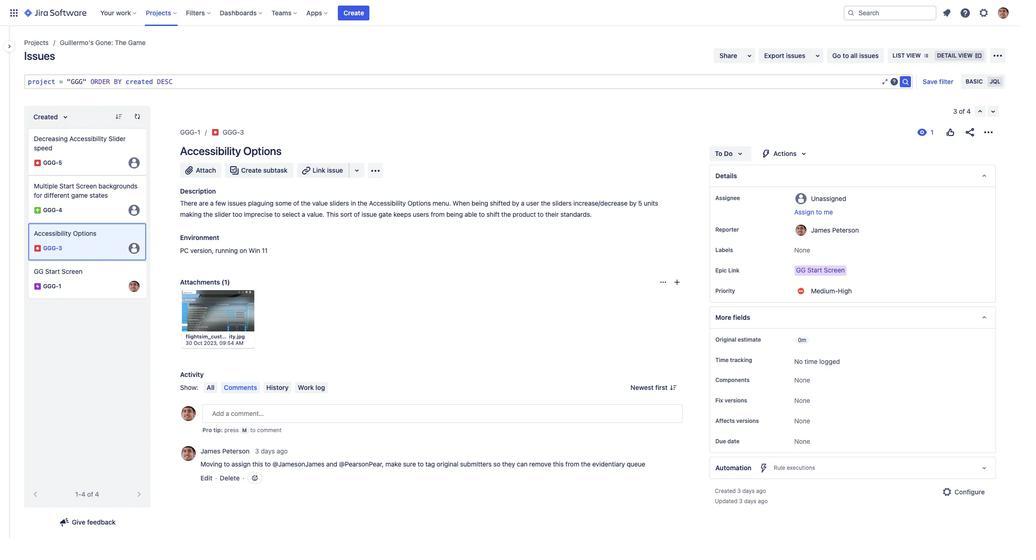 Task type: vqa. For each thing, say whether or not it's contained in the screenshot.
the Issue type icon
no



Task type: describe. For each thing, give the bounding box(es) containing it.
download image
[[223, 294, 234, 305]]

detail view
[[937, 52, 973, 59]]

ggg- for gg start screen
[[43, 283, 58, 290]]

3 up "create subtask" button
[[240, 128, 244, 136]]

created button
[[28, 110, 76, 124]]

do
[[724, 149, 733, 157]]

JQL query field
[[25, 75, 882, 88]]

0 horizontal spatial james peterson
[[201, 447, 250, 455]]

keeps
[[394, 210, 411, 218]]

5 none from the top
[[794, 437, 810, 445]]

create subtask
[[241, 166, 288, 174]]

1 by from the left
[[512, 199, 519, 207]]

shift
[[487, 210, 500, 218]]

their
[[545, 210, 559, 218]]

none for affects versions
[[794, 417, 810, 425]]

share image
[[965, 127, 976, 138]]

tip:
[[213, 427, 223, 434]]

from inside description there are a few issues plaguing some of the value sliders in the accessibility options menu. when being shifted by a user the sliders increase/decrease by 5 units making the slider too imprecise to select a value. this sort of issue gate keeps users from being able to shift the product to their standards.
[[431, 210, 445, 218]]

pc version, running on win 11
[[180, 246, 268, 254]]

for
[[34, 191, 42, 199]]

attachments menu image
[[659, 279, 667, 286]]

search image
[[848, 9, 855, 16]]

logged
[[820, 357, 840, 365]]

improvement element
[[28, 175, 147, 223]]

pro
[[202, 427, 212, 434]]

0 horizontal spatial 5
[[58, 159, 62, 166]]

bug image
[[34, 159, 41, 167]]

tag
[[425, 460, 435, 468]]

@pearsonpear,
[[339, 460, 384, 468]]

notifications image
[[941, 7, 953, 18]]

description there are a few issues plaguing some of the value sliders in the accessibility options menu. when being shifted by a user the sliders increase/decrease by 5 units making the slider too imprecise to select a value. this sort of issue gate keeps users from being able to shift the product to their standards.
[[180, 187, 660, 218]]

2 this from the left
[[553, 460, 564, 468]]

ggg- inside ggg-1 link
[[180, 128, 197, 136]]

dashboards button
[[217, 5, 266, 20]]

able
[[465, 210, 477, 218]]

actions
[[774, 149, 797, 157]]

win
[[249, 246, 260, 254]]

fields
[[733, 313, 750, 321]]

4 right 1-
[[95, 490, 99, 498]]

newest first button
[[625, 382, 683, 393]]

the down shifted
[[501, 210, 511, 218]]

no time logged
[[794, 357, 840, 365]]

1 horizontal spatial james
[[811, 226, 831, 234]]

4 inside improvement element
[[58, 207, 62, 214]]

executions
[[787, 464, 815, 471]]

versions for affects versions
[[736, 417, 759, 424]]

1 horizontal spatial peterson
[[832, 226, 859, 234]]

1 horizontal spatial being
[[472, 199, 488, 207]]

1-4 of 4
[[75, 490, 99, 498]]

assign to me button
[[794, 207, 986, 217]]

bug element containing decreasing accessibility slider speed
[[28, 128, 147, 175]]

screen for 1
[[62, 267, 83, 275]]

actions button
[[755, 146, 815, 161]]

of up select
[[293, 199, 299, 207]]

1 horizontal spatial options
[[243, 144, 282, 157]]

editor image
[[882, 78, 889, 85]]

sidebar navigation image
[[0, 37, 20, 56]]

work
[[298, 383, 314, 391]]

delete image
[[239, 294, 250, 305]]

to right m
[[250, 427, 256, 434]]

created for created
[[33, 113, 58, 121]]

to down 3 days ago
[[265, 460, 271, 468]]

work
[[116, 9, 131, 16]]

select
[[282, 210, 300, 218]]

copy link to issue image
[[242, 128, 250, 136]]

projects link
[[24, 37, 49, 48]]

4 up give
[[81, 490, 85, 498]]

newest
[[631, 383, 654, 391]]

screen for 4
[[76, 182, 97, 190]]

to
[[715, 149, 723, 157]]

open export issues dropdown image
[[812, 50, 823, 61]]

when
[[453, 199, 470, 207]]

remove
[[529, 460, 551, 468]]

none for fix versions
[[794, 397, 810, 404]]

first
[[655, 383, 668, 391]]

open share dialog image
[[744, 50, 755, 61]]

appswitcher icon image
[[8, 7, 19, 18]]

2 horizontal spatial a
[[521, 199, 525, 207]]

priority
[[716, 287, 735, 294]]

assign to me
[[794, 208, 833, 216]]

list view
[[893, 52, 921, 59]]

issues inside go to all issues link
[[859, 52, 879, 59]]

0 horizontal spatial peterson
[[222, 447, 250, 455]]

moving to assign this to @jamesonjames and @pearsonpear, make sure to tag original submitters so they can remove this from the evidentiary queue
[[201, 460, 645, 468]]

actions image
[[983, 127, 994, 138]]

3 inside the bug element
[[58, 245, 62, 252]]

link inside 'button'
[[313, 166, 325, 174]]

add app image
[[370, 165, 381, 176]]

date
[[728, 438, 740, 445]]

to left their
[[538, 210, 544, 218]]

1 vertical spatial days
[[743, 488, 755, 495]]

ggg-1 inside the epic element
[[43, 283, 61, 290]]

assign
[[232, 460, 251, 468]]

your work button
[[98, 5, 140, 20]]

epic
[[716, 267, 727, 274]]

imprecise
[[244, 210, 273, 218]]

detail
[[937, 52, 957, 59]]

issues inside export issues button
[[786, 52, 806, 59]]

1 vertical spatial being
[[446, 210, 463, 218]]

sure
[[403, 460, 416, 468]]

affects
[[716, 417, 735, 424]]

pc
[[180, 246, 189, 254]]

import and bulk change issues image
[[992, 50, 1004, 61]]

comments button
[[221, 382, 260, 393]]

0 vertical spatial days
[[261, 447, 275, 455]]

2 vertical spatial ago
[[758, 498, 768, 505]]

share button
[[714, 48, 755, 63]]

comments
[[224, 383, 257, 391]]

1 inside the epic element
[[58, 283, 61, 290]]

to down some
[[274, 210, 280, 218]]

attach button
[[180, 163, 222, 178]]

link issue
[[313, 166, 343, 174]]

issue inside description there are a few issues plaguing some of the value sliders in the accessibility options menu. when being shifted by a user the sliders increase/decrease by 5 units making the slider too imprecise to select a value. this sort of issue gate keeps users from being able to shift the product to their standards.
[[362, 210, 377, 218]]

create subtask button
[[225, 163, 293, 178]]

history
[[266, 383, 289, 391]]

1 horizontal spatial accessibility options
[[180, 144, 282, 157]]

decreasing
[[34, 135, 68, 143]]

ggg- inside ggg-3 link
[[223, 128, 240, 136]]

automation element
[[710, 457, 996, 479]]

all
[[851, 52, 858, 59]]

1 this from the left
[[252, 460, 263, 468]]

reporter pin to top. only you can see pinned fields. image
[[741, 226, 748, 233]]

assign
[[794, 208, 814, 216]]

the down are
[[203, 210, 213, 218]]

medium-
[[811, 287, 838, 295]]

5 inside description there are a few issues plaguing some of the value sliders in the accessibility options menu. when being shifted by a user the sliders increase/decrease by 5 units making the slider too imprecise to select a value. this sort of issue gate keeps users from being able to shift the product to their standards.
[[638, 199, 642, 207]]

states
[[90, 191, 108, 199]]

the
[[115, 39, 126, 46]]

save filter button
[[917, 74, 959, 89]]

reporter
[[716, 226, 739, 233]]

gone:
[[95, 39, 113, 46]]

menu bar containing all
[[202, 382, 330, 393]]

feedback
[[87, 518, 116, 526]]

speed
[[34, 144, 52, 152]]

accessibility inside description there are a few issues plaguing some of the value sliders in the accessibility options menu. when being shifted by a user the sliders increase/decrease by 5 units making the slider too imprecise to select a value. this sort of issue gate keeps users from being able to shift the product to their standards.
[[369, 199, 406, 207]]

start for 4
[[59, 182, 74, 190]]

accessibility options inside the bug element
[[34, 229, 96, 237]]

apps
[[306, 9, 322, 16]]

sort
[[340, 210, 352, 218]]

automation
[[716, 464, 752, 472]]

to right able on the left of page
[[479, 210, 485, 218]]

different
[[44, 191, 69, 199]]

ggg- for multiple start screen backgrounds for different game states
[[43, 207, 58, 214]]

value
[[312, 199, 328, 207]]

m
[[242, 427, 247, 433]]

syntax help image
[[891, 78, 898, 85]]

3 down comment
[[255, 447, 259, 455]]

and
[[326, 460, 337, 468]]

estimate
[[738, 336, 761, 343]]

james peterson image
[[129, 281, 140, 292]]

created
[[126, 78, 153, 85]]

ggg- for decreasing accessibility slider speed
[[43, 159, 58, 166]]

to up delete
[[224, 460, 230, 468]]

2 none from the top
[[794, 376, 810, 384]]

configure link
[[936, 485, 991, 500]]

1 vertical spatial from
[[566, 460, 579, 468]]

give feedback
[[72, 518, 116, 526]]

profile image of james peterson image
[[181, 406, 196, 421]]

dashboards
[[220, 9, 257, 16]]

your profile and settings image
[[998, 7, 1009, 18]]

labels pin to top. only you can see pinned fields. image
[[735, 246, 742, 254]]



Task type: locate. For each thing, give the bounding box(es) containing it.
give feedback button
[[53, 515, 121, 530]]

create for create subtask
[[241, 166, 262, 174]]

1 horizontal spatial view
[[958, 52, 973, 59]]

slider
[[109, 135, 126, 143]]

0 vertical spatial options
[[243, 144, 282, 157]]

this
[[326, 210, 339, 218]]

help image
[[960, 7, 971, 18]]

to left me
[[816, 208, 822, 216]]

ggg-3 link
[[223, 127, 244, 138]]

by up product
[[512, 199, 519, 207]]

0 horizontal spatial being
[[446, 210, 463, 218]]

0 horizontal spatial ggg-3
[[43, 245, 62, 252]]

none for labels
[[794, 246, 810, 254]]

accessibility
[[69, 135, 107, 143], [180, 144, 241, 157], [369, 199, 406, 207], [34, 229, 71, 237]]

0 vertical spatial link
[[313, 166, 325, 174]]

james down assign to me
[[811, 226, 831, 234]]

1 vertical spatial james peterson
[[201, 447, 250, 455]]

gg inside the epic element
[[34, 267, 43, 275]]

by left units
[[629, 199, 637, 207]]

0 horizontal spatial create
[[241, 166, 262, 174]]

0 vertical spatial ggg-3
[[223, 128, 244, 136]]

0 vertical spatial projects
[[146, 9, 171, 16]]

5 left units
[[638, 199, 642, 207]]

issue inside 'button'
[[327, 166, 343, 174]]

1 vertical spatial peterson
[[222, 447, 250, 455]]

order by image
[[60, 111, 71, 123]]

1 bug element from the top
[[28, 128, 147, 175]]

ggg- right bug image on the left top
[[43, 159, 58, 166]]

primary element
[[6, 0, 844, 26]]

bug image
[[212, 129, 219, 136], [34, 245, 41, 252]]

0 vertical spatial james peterson
[[811, 226, 859, 234]]

epic element
[[28, 261, 147, 299]]

units
[[644, 199, 658, 207]]

bug element
[[28, 128, 147, 175], [28, 223, 147, 261]]

original
[[716, 336, 737, 343]]

issue left "link web pages and more" image
[[327, 166, 343, 174]]

submitters
[[460, 460, 492, 468]]

more fields element
[[710, 306, 996, 329]]

2 vertical spatial options
[[73, 229, 96, 237]]

epic image
[[34, 283, 41, 290]]

3 right updated
[[739, 498, 743, 505]]

0 horizontal spatial this
[[252, 460, 263, 468]]

1 horizontal spatial 5
[[638, 199, 642, 207]]

1 vertical spatial ago
[[756, 488, 766, 495]]

save
[[923, 78, 938, 85]]

refresh image
[[134, 113, 141, 120]]

save filter
[[923, 78, 954, 85]]

versions for fix versions
[[725, 397, 747, 404]]

issues up too
[[228, 199, 246, 207]]

issue left gate
[[362, 210, 377, 218]]

start inside "multiple start screen backgrounds for different game states"
[[59, 182, 74, 190]]

5
[[58, 159, 62, 166], [638, 199, 642, 207]]

gg start screen up epic icon
[[34, 267, 83, 275]]

improvement image
[[34, 207, 41, 214]]

projects for projects link
[[24, 39, 49, 46]]

0 vertical spatial versions
[[725, 397, 747, 404]]

list box
[[28, 128, 147, 299]]

3 up vote options: no one has voted for this issue yet. image
[[953, 107, 957, 115]]

3 of 4
[[953, 107, 971, 115]]

0 vertical spatial create
[[344, 9, 364, 16]]

gg start screen up medium-
[[796, 266, 845, 274]]

1 vertical spatial james
[[201, 447, 221, 455]]

ggg-3 down the ggg-4
[[43, 245, 62, 252]]

0 vertical spatial peterson
[[832, 226, 859, 234]]

0 horizontal spatial ggg-1
[[43, 283, 61, 290]]

components
[[716, 377, 750, 384]]

0 vertical spatial ago
[[277, 447, 288, 455]]

bug image down improvement image
[[34, 245, 41, 252]]

0 vertical spatial being
[[472, 199, 488, 207]]

list box containing decreasing accessibility slider speed
[[28, 128, 147, 299]]

2 sliders from the left
[[552, 199, 572, 207]]

ggg-3 right ggg-1 link
[[223, 128, 244, 136]]

3 none from the top
[[794, 397, 810, 404]]

start inside the epic element
[[45, 267, 60, 275]]

0 horizontal spatial link
[[313, 166, 325, 174]]

2 vertical spatial days
[[744, 498, 757, 505]]

gate
[[379, 210, 392, 218]]

by
[[114, 78, 122, 85]]

days down comment
[[261, 447, 275, 455]]

0 vertical spatial 1
[[197, 128, 200, 136]]

accessibility inside decreasing accessibility slider speed
[[69, 135, 107, 143]]

options up create subtask at top
[[243, 144, 282, 157]]

moving
[[201, 460, 222, 468]]

0 horizontal spatial sliders
[[330, 199, 349, 207]]

5 right bug image on the left top
[[58, 159, 62, 166]]

fix versions pin to top. only you can see pinned fields. image
[[749, 397, 757, 404]]

1 horizontal spatial ggg-1
[[180, 128, 200, 136]]

projects inside popup button
[[146, 9, 171, 16]]

peterson down me
[[832, 226, 859, 234]]

order
[[90, 78, 110, 85]]

created for created 3 days ago updated 3 days ago
[[715, 488, 736, 495]]

ggg- left copy link to issue icon
[[223, 128, 240, 136]]

Search field
[[844, 5, 937, 20]]

created left order by image
[[33, 113, 58, 121]]

export issues
[[764, 52, 806, 59]]

create inside primary element
[[344, 9, 364, 16]]

sliders up this at the left
[[330, 199, 349, 207]]

1 horizontal spatial sliders
[[552, 199, 572, 207]]

affects versions pin to top. only you can see pinned fields. image
[[761, 417, 768, 425]]

some
[[275, 199, 292, 207]]

guillermo's gone: the game
[[60, 39, 146, 46]]

gg
[[796, 266, 806, 274], [34, 267, 43, 275]]

configure
[[955, 488, 985, 496]]

0 horizontal spatial view
[[907, 52, 921, 59]]

4 up 'share' "icon"
[[967, 107, 971, 115]]

1 vertical spatial created
[[715, 488, 736, 495]]

peterson
[[832, 226, 859, 234], [222, 447, 250, 455]]

making
[[180, 210, 202, 218]]

0 vertical spatial bug image
[[212, 129, 219, 136]]

1 horizontal spatial issues
[[786, 52, 806, 59]]

1 horizontal spatial bug image
[[212, 129, 219, 136]]

1 right epic icon
[[58, 283, 61, 290]]

view for list view
[[907, 52, 921, 59]]

jira software image
[[24, 7, 86, 18], [24, 7, 86, 18]]

from down menu. at the left
[[431, 210, 445, 218]]

the right in
[[358, 199, 367, 207]]

2 view from the left
[[958, 52, 973, 59]]

options inside the bug element
[[73, 229, 96, 237]]

gg start screen inside gg start screen link
[[796, 266, 845, 274]]

1 horizontal spatial this
[[553, 460, 564, 468]]

1 none from the top
[[794, 246, 810, 254]]

ggg-1 up attach button
[[180, 128, 200, 136]]

view right detail
[[958, 52, 973, 59]]

james up moving on the left
[[201, 447, 221, 455]]

ggg- inside improvement element
[[43, 207, 58, 214]]

2 by from the left
[[629, 199, 637, 207]]

accessibility left slider
[[69, 135, 107, 143]]

ggg-1 right epic icon
[[43, 283, 61, 290]]

the left the value
[[301, 199, 311, 207]]

start for 1
[[45, 267, 60, 275]]

this right remove
[[553, 460, 564, 468]]

menu.
[[433, 199, 451, 207]]

filters button
[[183, 5, 214, 20]]

banner containing your work
[[0, 0, 1020, 26]]

view for detail view
[[958, 52, 973, 59]]

from
[[431, 210, 445, 218], [566, 460, 579, 468]]

0 horizontal spatial a
[[210, 199, 214, 207]]

versions left affects versions pin to top. only you can see pinned fields. image
[[736, 417, 759, 424]]

a left 'value.'
[[302, 210, 305, 218]]

to inside button
[[816, 208, 822, 216]]

0 horizontal spatial created
[[33, 113, 58, 121]]

ggg-1
[[180, 128, 200, 136], [43, 283, 61, 290]]

details element
[[710, 165, 996, 187]]

1 horizontal spatial by
[[629, 199, 637, 207]]

projects right work
[[146, 9, 171, 16]]

more
[[716, 313, 732, 321]]

comment
[[257, 427, 282, 434]]

1 vertical spatial link
[[728, 267, 740, 274]]

sort descending image
[[115, 113, 123, 120]]

0m
[[798, 337, 807, 344]]

options down improvement element
[[73, 229, 96, 237]]

1 vertical spatial 1
[[58, 283, 61, 290]]

peterson up assign
[[222, 447, 250, 455]]

1 horizontal spatial created
[[715, 488, 736, 495]]

james peterson down me
[[811, 226, 859, 234]]

give
[[72, 518, 85, 526]]

1 horizontal spatial 1
[[197, 128, 200, 136]]

projects for projects popup button
[[146, 9, 171, 16]]

1 horizontal spatial gg start screen
[[796, 266, 845, 274]]

tracking
[[730, 357, 752, 363]]

evidentiary
[[592, 460, 625, 468]]

options inside description there are a few issues plaguing some of the value sliders in the accessibility options menu. when being shifted by a user the sliders increase/decrease by 5 units making the slider too imprecise to select a value. this sort of issue gate keeps users from being able to shift the product to their standards.
[[408, 199, 431, 207]]

assignee
[[716, 194, 740, 201]]

days right updated
[[744, 498, 757, 505]]

1 vertical spatial projects
[[24, 39, 49, 46]]

assignee pin to top. only you can see pinned fields. image
[[742, 194, 749, 202]]

view right list
[[907, 52, 921, 59]]

1 vertical spatial options
[[408, 199, 431, 207]]

accessibility options
[[180, 144, 282, 157], [34, 229, 96, 237]]

4 none from the top
[[794, 417, 810, 425]]

2 horizontal spatial options
[[408, 199, 431, 207]]

rule executions
[[774, 464, 815, 471]]

of right the sort
[[354, 210, 360, 218]]

days
[[261, 447, 275, 455], [743, 488, 755, 495], [744, 498, 757, 505]]

0 horizontal spatial options
[[73, 229, 96, 237]]

attachments (1)
[[180, 278, 230, 286]]

2 bug element from the top
[[28, 223, 147, 261]]

high
[[838, 287, 852, 295]]

project
[[28, 78, 55, 85]]

value.
[[307, 210, 324, 218]]

create left "subtask"
[[241, 166, 262, 174]]

issues inside description there are a few issues plaguing some of the value sliders in the accessibility options menu. when being shifted by a user the sliders increase/decrease by 5 units making the slider too imprecise to select a value. this sort of issue gate keeps users from being able to shift the product to their standards.
[[228, 199, 246, 207]]

sliders up their
[[552, 199, 572, 207]]

delete button
[[220, 473, 240, 483]]

bug image left ggg-3 link
[[212, 129, 219, 136]]

@jamesonjames
[[273, 460, 325, 468]]

view
[[907, 52, 921, 59], [958, 52, 973, 59]]

0 vertical spatial bug element
[[28, 128, 147, 175]]

link up the value
[[313, 166, 325, 174]]

your work
[[100, 9, 131, 16]]

0 horizontal spatial 1
[[58, 283, 61, 290]]

1 horizontal spatial from
[[566, 460, 579, 468]]

1 vertical spatial versions
[[736, 417, 759, 424]]

a right are
[[210, 199, 214, 207]]

0 vertical spatial 5
[[58, 159, 62, 166]]

1 horizontal spatial issue
[[362, 210, 377, 218]]

1 vertical spatial ggg-1
[[43, 283, 61, 290]]

on
[[240, 246, 247, 254]]

jql
[[990, 78, 1001, 85]]

to left the all
[[843, 52, 849, 59]]

1 horizontal spatial gg
[[796, 266, 806, 274]]

0 horizontal spatial by
[[512, 199, 519, 207]]

0 horizontal spatial gg start screen
[[34, 267, 83, 275]]

there
[[180, 199, 197, 207]]

search image
[[900, 76, 911, 87]]

0 horizontal spatial gg
[[34, 267, 43, 275]]

0 horizontal spatial james
[[201, 447, 221, 455]]

add attachment image
[[673, 279, 681, 286]]

ggg-4
[[43, 207, 62, 214]]

being down "when"
[[446, 210, 463, 218]]

ggg- inside the epic element
[[43, 283, 58, 290]]

from right remove
[[566, 460, 579, 468]]

3 days ago
[[255, 447, 288, 455]]

to do
[[715, 149, 733, 157]]

projects up the issues
[[24, 39, 49, 46]]

create for create
[[344, 9, 364, 16]]

versions right fix
[[725, 397, 747, 404]]

guillermo's
[[60, 39, 94, 46]]

james peterson up moving on the left
[[201, 447, 250, 455]]

gg start screen link
[[794, 266, 847, 276]]

settings image
[[979, 7, 990, 18]]

Add a comment… field
[[202, 404, 683, 423]]

1 vertical spatial 5
[[638, 199, 642, 207]]

accessibility up attach
[[180, 144, 241, 157]]

guillermo's gone: the game link
[[60, 37, 146, 48]]

bug element containing accessibility options
[[28, 223, 147, 261]]

3 down the ggg-4
[[58, 245, 62, 252]]

due
[[716, 438, 726, 445]]

1 horizontal spatial link
[[728, 267, 740, 274]]

filters
[[186, 9, 205, 16]]

ggg- up attach button
[[180, 128, 197, 136]]

issues right the all
[[859, 52, 879, 59]]

0 vertical spatial accessibility options
[[180, 144, 282, 157]]

1 vertical spatial bug image
[[34, 245, 41, 252]]

rule
[[774, 464, 785, 471]]

0 horizontal spatial accessibility options
[[34, 229, 96, 237]]

4 down different
[[58, 207, 62, 214]]

1 horizontal spatial create
[[344, 9, 364, 16]]

screen inside "multiple start screen backgrounds for different game states"
[[76, 182, 97, 190]]

subtask
[[263, 166, 288, 174]]

0 vertical spatial issue
[[327, 166, 343, 174]]

sliders
[[330, 199, 349, 207], [552, 199, 572, 207]]

create right apps popup button
[[344, 9, 364, 16]]

to left tag at the left of page
[[418, 460, 424, 468]]

time
[[716, 357, 729, 363]]

1 vertical spatial bug element
[[28, 223, 147, 261]]

0 vertical spatial ggg-1
[[180, 128, 200, 136]]

0 horizontal spatial issue
[[327, 166, 343, 174]]

filter
[[939, 78, 954, 85]]

0 vertical spatial james
[[811, 226, 831, 234]]

accessibility options down ggg-3 link
[[180, 144, 282, 157]]

ggg- for accessibility options
[[43, 245, 58, 252]]

start
[[59, 182, 74, 190], [808, 266, 822, 274], [45, 267, 60, 275]]

vote options: no one has voted for this issue yet. image
[[945, 127, 956, 138]]

1 sliders from the left
[[330, 199, 349, 207]]

the left evidentiary
[[581, 460, 591, 468]]

0 horizontal spatial issues
[[228, 199, 246, 207]]

1 vertical spatial accessibility options
[[34, 229, 96, 237]]

0 vertical spatial from
[[431, 210, 445, 218]]

fix versions
[[716, 397, 747, 404]]

1 view from the left
[[907, 52, 921, 59]]

queue
[[627, 460, 645, 468]]

1 horizontal spatial james peterson
[[811, 226, 859, 234]]

ggg- right epic icon
[[43, 283, 58, 290]]

created up updated
[[715, 488, 736, 495]]

0 horizontal spatial from
[[431, 210, 445, 218]]

screen inside the epic element
[[62, 267, 83, 275]]

3 up updated
[[738, 488, 741, 495]]

go
[[833, 52, 841, 59]]

1-
[[75, 490, 81, 498]]

options up users
[[408, 199, 431, 207]]

projects
[[146, 9, 171, 16], [24, 39, 49, 46]]

of up 'share' "icon"
[[959, 107, 965, 115]]

1 horizontal spatial projects
[[146, 9, 171, 16]]

1 left ggg-3 link
[[197, 128, 200, 136]]

product
[[513, 210, 536, 218]]

2 horizontal spatial issues
[[859, 52, 879, 59]]

add reaction image
[[251, 474, 258, 482]]

description
[[180, 187, 216, 195]]

menu bar
[[202, 382, 330, 393]]

1 vertical spatial ggg-3
[[43, 245, 62, 252]]

original estimate
[[716, 336, 761, 343]]

banner
[[0, 0, 1020, 26]]

link right epic
[[728, 267, 740, 274]]

created inside popup button
[[33, 113, 58, 121]]

1 horizontal spatial ggg-3
[[223, 128, 244, 136]]

accessibility options down the ggg-4
[[34, 229, 96, 237]]

accessibility down the ggg-4
[[34, 229, 71, 237]]

days down automation
[[743, 488, 755, 495]]

ggg- right improvement image
[[43, 207, 58, 214]]

link web pages and more image
[[351, 165, 363, 176]]

gg start screen inside the epic element
[[34, 267, 83, 275]]

export
[[764, 52, 785, 59]]

0 vertical spatial created
[[33, 113, 58, 121]]

1 vertical spatial create
[[241, 166, 262, 174]]

create
[[344, 9, 364, 16], [241, 166, 262, 174]]

0 horizontal spatial bug image
[[34, 245, 41, 252]]

versions
[[725, 397, 747, 404], [736, 417, 759, 424]]

screen
[[76, 182, 97, 190], [824, 266, 845, 274], [62, 267, 83, 275]]

being up able on the left of page
[[472, 199, 488, 207]]

fix
[[716, 397, 723, 404]]

0 horizontal spatial projects
[[24, 39, 49, 46]]

newest first
[[631, 383, 668, 391]]

this up add reaction image
[[252, 460, 263, 468]]

1 vertical spatial issue
[[362, 210, 377, 218]]

desc
[[157, 78, 173, 85]]

the up their
[[541, 199, 551, 207]]

to do button
[[710, 146, 751, 161]]

time tracking pin to top. only you can see pinned fields. image
[[754, 357, 762, 364]]

ggg- down the ggg-4
[[43, 245, 58, 252]]

1 horizontal spatial a
[[302, 210, 305, 218]]

issues right export
[[786, 52, 806, 59]]

multiple start screen backgrounds for different game states
[[34, 182, 138, 199]]

accessibility up gate
[[369, 199, 406, 207]]

of right 1-
[[87, 490, 93, 498]]

a left user
[[521, 199, 525, 207]]

projects button
[[143, 5, 180, 20]]

newest first image
[[670, 384, 677, 391]]

created inside created 3 days ago updated 3 days ago
[[715, 488, 736, 495]]



